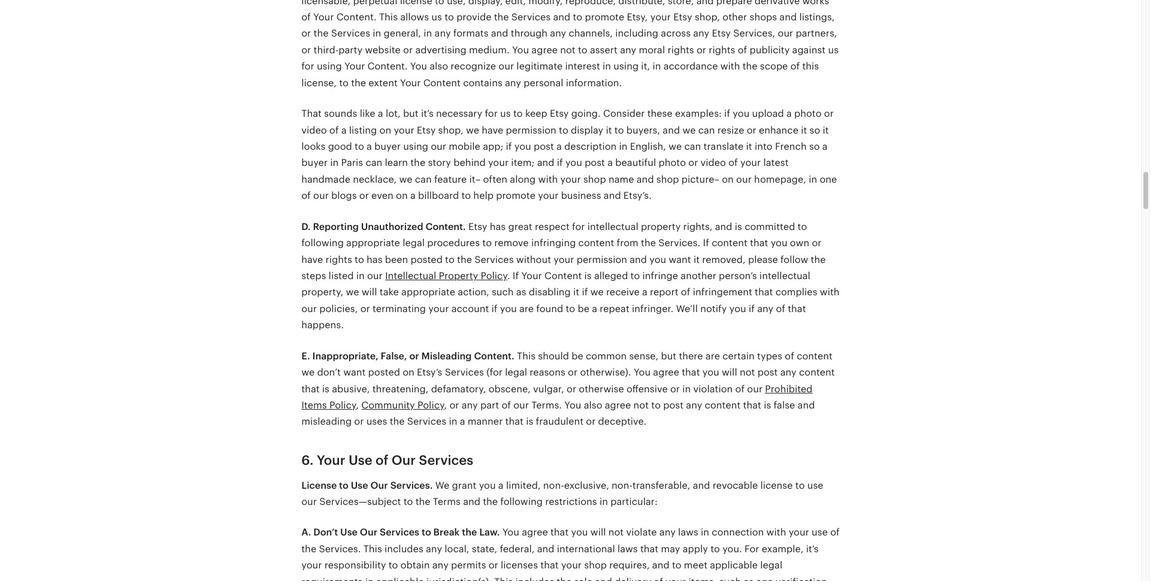 Task type: describe. For each thing, give the bounding box(es) containing it.
follow
[[781, 254, 809, 265]]

handmade
[[302, 174, 351, 185]]

or inside "you agree that you will not violate any laws in connection with your use of the services. this includes any local, state, federal, and international laws that may apply to you. for example, it's your responsibility to obtain any permits or licenses that your shop requires, and to meet applicable legal requirements in applicable jurisdiction(s).  this includes the sale and delivery of your items, such as age verificat"
[[489, 560, 499, 571]]

in up the apply
[[701, 527, 710, 538]]

services up we
[[419, 453, 474, 468]]

if right app;
[[506, 141, 512, 152]]

services. inside "you agree that you will not violate any laws in connection with your use of the services. this includes any local, state, federal, and international laws that may apply to you. for example, it's your responsibility to obtain any permits or licenses that your shop requires, and to meet applicable legal requirements in applicable jurisdiction(s).  this includes the sale and delivery of your items, such as age verificat"
[[319, 544, 361, 555]]

our up the story
[[431, 141, 447, 152]]

etsy has great respect for intellectual property rights, and is committed to following appropriate legal procedures to remove infringing content from the services. if content that you own or have rights to has been posted to the services without your permission and you want it removed, please follow the steps listed in our
[[302, 221, 826, 282]]

into
[[755, 141, 773, 152]]

we down learn
[[400, 174, 413, 185]]

if up resize
[[725, 108, 731, 119]]

a.
[[302, 527, 311, 538]]

2 horizontal spatial etsy
[[550, 108, 569, 119]]

that down person's at top right
[[755, 287, 773, 298]]

threatening,
[[373, 383, 429, 395]]

your down meet
[[666, 576, 686, 581]]

you up item;
[[515, 141, 531, 152]]

but for sense,
[[661, 350, 677, 362]]

and down 'these'
[[663, 124, 680, 136]]

display
[[571, 124, 604, 136]]

it right display
[[606, 124, 612, 136]]

use for don't
[[341, 527, 358, 538]]

1 horizontal spatial photo
[[795, 108, 822, 119]]

a up one
[[823, 141, 828, 152]]

been
[[385, 254, 408, 265]]

rights
[[326, 254, 352, 265]]

these
[[648, 108, 673, 119]]

necklace,
[[353, 174, 397, 185]]

agree inside this should be common sense, but there are certain types of content we don't want posted on etsy's services (for legal reasons or otherwise). you agree that you will not post any content that is abusive, threatening, defamatory, obscene, vulgar, or otherwise offensive or in violation of our
[[654, 367, 680, 378]]

1 non- from the left
[[544, 480, 564, 491]]

disabling
[[529, 287, 571, 298]]

the up law.
[[483, 496, 498, 508]]

a inside , or any part of our terms. you also agree not to post any content that is false and misleading or uses the services in a manner that is fraudulent or deceptive.
[[460, 416, 465, 428]]

in inside etsy has great respect for intellectual property rights, and is committed to following appropriate legal procedures to remove infringing content from the services. if content that you own or have rights to has been posted to the services without your permission and you want it removed, please follow the steps listed in our
[[356, 270, 365, 282]]

lot,
[[386, 108, 401, 119]]

fraudulent
[[536, 416, 584, 428]]

2 non- from the left
[[612, 480, 633, 491]]

our down 'handmade'
[[314, 190, 329, 202]]

to left 'break'
[[422, 527, 431, 538]]

a left the repeat
[[592, 303, 598, 315]]

services inside this should be common sense, but there are certain types of content we don't want posted on etsy's services (for legal reasons or otherwise). you agree that you will not post any content that is abusive, threatening, defamatory, obscene, vulgar, or otherwise offensive or in violation of our
[[445, 367, 484, 378]]

you inside this should be common sense, but there are certain types of content we don't want posted on etsy's services (for legal reasons or otherwise). you agree that you will not post any content that is abusive, threatening, defamatory, obscene, vulgar, or otherwise offensive or in violation of our
[[634, 367, 651, 378]]

the left law.
[[462, 527, 477, 538]]

that sounds like a lot, but it's necessary for us to keep etsy going. consider these examples: if you upload a photo or video of a listing on your etsy shop, we have permission to display it to buyers, and we can resize or enhance it so it looks good to a buyer using our mobile app; if you post a description in english, we can translate it into french so a buyer in paris can learn the story behind your item; and if you post a beautiful photo or video of your latest handmade necklace, we can feature it– often along with your shop name and shop picture– on our homepage, in one of our blogs or even on a billboard to help promote your business and etsy's.
[[302, 108, 838, 202]]

false,
[[381, 350, 407, 362]]

it–
[[470, 174, 481, 185]]

0 horizontal spatial this
[[364, 544, 382, 555]]

community
[[362, 400, 415, 411]]

content inside , or any part of our terms. you also agree not to post any content that is false and misleading or uses the services in a manner that is fraudulent or deceptive.
[[705, 400, 741, 411]]

of inside , or any part of our terms. you also agree not to post any content that is false and misleading or uses the services in a manner that is fraudulent or deceptive.
[[502, 400, 511, 411]]

procedures
[[428, 237, 480, 249]]

great
[[509, 221, 533, 232]]

will inside "you agree that you will not violate any laws in connection with your use of the services. this includes any local, state, federal, and international laws that may apply to you. for example, it's your responsibility to obtain any permits or licenses that your shop requires, and to meet applicable legal requirements in applicable jurisdiction(s).  this includes the sale and delivery of your items, such as age verificat"
[[591, 527, 606, 538]]

we down "examples:"
[[683, 124, 696, 136]]

to up own
[[798, 221, 808, 232]]

it right enhance
[[823, 124, 829, 136]]

items
[[302, 400, 327, 411]]

your up often
[[488, 157, 509, 169]]

if right item;
[[557, 157, 563, 169]]

or inside etsy has great respect for intellectual property rights, and is committed to following appropriate legal procedures to remove infringing content from the services. if content that you own or have rights to has been posted to the services without your permission and you want it removed, please follow the steps listed in our
[[812, 237, 822, 249]]

we right english,
[[669, 141, 682, 152]]

steps
[[302, 270, 326, 282]]

not inside , or any part of our terms. you also agree not to post any content that is false and misleading or uses the services in a manner that is fraudulent or deceptive.
[[634, 400, 649, 411]]

in down good
[[330, 157, 339, 169]]

can down "examples:"
[[699, 124, 715, 136]]

use for to
[[808, 480, 824, 491]]

like
[[360, 108, 376, 119]]

to right license
[[796, 480, 805, 491]]

misleading
[[302, 416, 352, 428]]

items,
[[689, 576, 717, 581]]

description
[[565, 141, 617, 152]]

to right rights
[[355, 254, 364, 265]]

us
[[501, 108, 511, 119]]

reporting
[[313, 221, 359, 232]]

agree inside "you agree that you will not violate any laws in connection with your use of the services. this includes any local, state, federal, and international laws that may apply to you. for example, it's your responsibility to obtain any permits or licenses that your shop requires, and to meet applicable legal requirements in applicable jurisdiction(s).  this includes the sale and delivery of your items, such as age verificat"
[[522, 527, 548, 538]]

you inside "you agree that you will not violate any laws in connection with your use of the services. this includes any local, state, federal, and international laws that may apply to you. for example, it's your responsibility to obtain any permits or licenses that your shop requires, and to meet applicable legal requirements in applicable jurisdiction(s).  this includes the sale and delivery of your items, such as age verificat"
[[572, 527, 588, 538]]

are inside this should be common sense, but there are certain types of content we don't want posted on etsy's services (for legal reasons or otherwise). you agree that you will not post any content that is abusive, threatening, defamatory, obscene, vulgar, or otherwise offensive or in violation of our
[[706, 350, 720, 362]]

you inside "you agree that you will not violate any laws in connection with your use of the services. this includes any local, state, federal, and international laws that may apply to you. for example, it's your responsibility to obtain any permits or licenses that your shop requires, and to meet applicable legal requirements in applicable jurisdiction(s).  this includes the sale and delivery of your items, such as age verificat"
[[503, 527, 520, 538]]

shop,
[[438, 124, 464, 136]]

and right sale
[[595, 576, 613, 581]]

false
[[774, 400, 796, 411]]

that down there
[[682, 367, 700, 378]]

revocable
[[713, 480, 758, 491]]

shop left picture–
[[657, 174, 679, 185]]

is left false
[[764, 400, 772, 411]]

and right item;
[[537, 157, 555, 169]]

services up obtain at the bottom of page
[[380, 527, 420, 538]]

prohibited items policy link
[[302, 383, 813, 411]]

the left sale
[[557, 576, 572, 581]]

but for lot,
[[403, 108, 419, 119]]

upload
[[753, 108, 784, 119]]

0 vertical spatial content.
[[426, 221, 466, 232]]

1 horizontal spatial laws
[[679, 527, 699, 538]]

we down alleged
[[591, 287, 604, 298]]

to right found
[[566, 303, 576, 315]]

1 vertical spatial video
[[701, 157, 726, 169]]

any inside . if your content is alleged to infringe another person's intellectual property, we will take appropriate action, such as disabling it if we receive a report of infringement that complies with our policies, or terminating your account if you are found to be a repeat infringer. we'll notify you if any of that happens.
[[758, 303, 774, 315]]

any up jurisdiction(s).
[[433, 560, 449, 571]]

services. inside etsy has great respect for intellectual property rights, and is committed to following appropriate legal procedures to remove infringing content from the services. if content that you own or have rights to has been posted to the services without your permission and you want it removed, please follow the steps listed in our
[[659, 237, 701, 249]]

that up 'international'
[[551, 527, 569, 538]]

1 vertical spatial content.
[[474, 350, 515, 362]]

as inside . if your content is alleged to infringe another person's intellectual property, we will take appropriate action, such as disabling it if we receive a report of infringement that complies with our policies, or terminating your account if you are found to be a repeat infringer. we'll notify you if any of that happens.
[[517, 287, 527, 298]]

in inside we grant you a limited, non-exclusive, non-transferable, and revocable license to use our services—subject to the terms and the following restrictions in particular:
[[600, 496, 608, 508]]

legal inside etsy has great respect for intellectual property rights, and is committed to following appropriate legal procedures to remove infringing content from the services. if content that you own or have rights to has been posted to the services without your permission and you want it removed, please follow the steps listed in our
[[403, 237, 425, 249]]

vulgar,
[[534, 383, 565, 395]]

the down property
[[641, 237, 656, 249]]

story
[[428, 157, 451, 169]]

alleged
[[595, 270, 628, 282]]

our for services
[[360, 527, 378, 538]]

that right manner
[[506, 416, 524, 428]]

infringing
[[532, 237, 576, 249]]

break
[[434, 527, 460, 538]]

can up billboard
[[415, 174, 432, 185]]

we down listed
[[346, 287, 359, 298]]

any down 'break'
[[426, 544, 442, 555]]

not inside "you agree that you will not violate any laws in connection with your use of the services. this includes any local, state, federal, and international laws that may apply to you. for example, it's your responsibility to obtain any permits or licenses that your shop requires, and to meet applicable legal requirements in applicable jurisdiction(s).  this includes the sale and delivery of your items, such as age verificat"
[[609, 527, 624, 538]]

shop inside "you agree that you will not violate any laws in connection with your use of the services. this includes any local, state, federal, and international laws that may apply to you. for example, it's your responsibility to obtain any permits or licenses that your shop requires, and to meet applicable legal requirements in applicable jurisdiction(s).  this includes the sale and delivery of your items, such as age verificat"
[[585, 560, 607, 571]]

to left display
[[559, 124, 569, 136]]

permits
[[451, 560, 486, 571]]

going.
[[572, 108, 601, 119]]

1 horizontal spatial policy
[[418, 400, 444, 411]]

you up 'infringe'
[[650, 254, 667, 265]]

or inside . if your content is alleged to infringe another person's intellectual property, we will take appropriate action, such as disabling it if we receive a report of infringement that complies with our policies, or terminating your account if you are found to be a repeat infringer. we'll notify you if any of that happens.
[[361, 303, 370, 315]]

post inside this should be common sense, but there are certain types of content we don't want posted on etsy's services (for legal reasons or otherwise). you agree that you will not post any content that is abusive, threatening, defamatory, obscene, vulgar, or otherwise offensive or in violation of our
[[758, 367, 778, 378]]

for
[[745, 544, 760, 555]]

blogs
[[331, 190, 357, 202]]

as inside "you agree that you will not violate any laws in connection with your use of the services. this includes any local, state, federal, and international laws that may apply to you. for example, it's your responsibility to obtain any permits or licenses that your shop requires, and to meet applicable legal requirements in applicable jurisdiction(s).  this includes the sale and delivery of your items, such as age verificat"
[[744, 576, 754, 581]]

to up receive
[[631, 270, 640, 282]]

d.
[[302, 221, 311, 232]]

beautiful
[[616, 157, 656, 169]]

the up property
[[457, 254, 472, 265]]

6. your use of our services
[[302, 453, 474, 468]]

be inside . if your content is alleged to infringe another person's intellectual property, we will take appropriate action, such as disabling it if we receive a report of infringement that complies with our policies, or terminating your account if you are found to be a repeat infringer. we'll notify you if any of that happens.
[[578, 303, 590, 315]]

listing
[[349, 124, 377, 136]]

posted inside etsy has great respect for intellectual property rights, and is committed to following appropriate legal procedures to remove infringing content from the services. if content that you own or have rights to has been posted to the services without your permission and you want it removed, please follow the steps listed in our
[[411, 254, 443, 265]]

federal,
[[500, 544, 535, 555]]

we up mobile
[[466, 124, 479, 136]]

with inside "you agree that you will not violate any laws in connection with your use of the services. this includes any local, state, federal, and international laws that may apply to you. for example, it's your responsibility to obtain any permits or licenses that your shop requires, and to meet applicable legal requirements in applicable jurisdiction(s).  this includes the sale and delivery of your items, such as age verificat"
[[767, 527, 787, 538]]

the right follow
[[811, 254, 826, 265]]

1 vertical spatial so
[[810, 141, 820, 152]]

intellectual property policy
[[385, 270, 508, 282]]

to left remove
[[483, 237, 492, 249]]

in down "responsibility"
[[365, 576, 374, 581]]

0 vertical spatial so
[[810, 124, 821, 136]]

is down terms.
[[526, 416, 534, 428]]

your inside etsy has great respect for intellectual property rights, and is committed to following appropriate legal procedures to remove infringing content from the services. if content that you own or have rights to has been posted to the services without your permission and you want it removed, please follow the steps listed in our
[[554, 254, 574, 265]]

state,
[[472, 544, 498, 555]]

international
[[557, 544, 615, 555]]

your down into
[[741, 157, 761, 169]]

it's inside "that sounds like a lot, but it's necessary for us to keep etsy going. consider these examples: if you upload a photo or video of a listing on your etsy shop, we have permission to display it to buyers, and we can resize or enhance it so it looks good to a buyer using our mobile app; if you post a description in english, we can translate it into french so a buyer in paris can learn the story behind your item; and if you post a beautiful photo or video of your latest handmade necklace, we can feature it– often along with your shop name and shop picture– on our homepage, in one of our blogs or even on a billboard to help promote your business and etsy's."
[[421, 108, 434, 119]]

have inside "that sounds like a lot, but it's necessary for us to keep etsy going. consider these examples: if you upload a photo or video of a listing on your etsy shop, we have permission to display it to buyers, and we can resize or enhance it so it looks good to a buyer using our mobile app; if you post a description in english, we can translate it into french so a buyer in paris can learn the story behind your item; and if you post a beautiful photo or video of your latest handmade necklace, we can feature it– often along with your shop name and shop picture– on our homepage, in one of our blogs or even on a billboard to help promote your business and etsy's."
[[482, 124, 504, 136]]

if inside etsy has great respect for intellectual property rights, and is committed to following appropriate legal procedures to remove infringing content from the services. if content that you own or have rights to has been posted to the services without your permission and you want it removed, please follow the steps listed in our
[[703, 237, 710, 249]]

use for your
[[349, 453, 373, 468]]

intellectual
[[385, 270, 437, 282]]

2 vertical spatial this
[[495, 576, 513, 581]]

and inside , or any part of our terms. you also agree not to post any content that is false and misleading or uses the services in a manner that is fraudulent or deceptive.
[[798, 400, 815, 411]]

connection
[[712, 527, 764, 538]]

age
[[757, 576, 774, 581]]

the down "a."
[[302, 544, 317, 555]]

post up item;
[[534, 141, 554, 152]]

(for
[[487, 367, 503, 378]]

and right federal,
[[538, 544, 555, 555]]

0 horizontal spatial etsy
[[417, 124, 436, 136]]

a up infringer.
[[643, 287, 648, 298]]

on inside this should be common sense, but there are certain types of content we don't want posted on etsy's services (for legal reasons or otherwise). you agree that you will not post any content that is abusive, threatening, defamatory, obscene, vulgar, or otherwise offensive or in violation of our
[[403, 367, 415, 378]]

a inside we grant you a limited, non-exclusive, non-transferable, and revocable license to use our services—subject to the terms and the following restrictions in particular:
[[499, 480, 504, 491]]

terminating
[[373, 303, 426, 315]]

0 horizontal spatial video
[[302, 124, 327, 136]]

often
[[483, 174, 508, 185]]

it up french
[[801, 124, 808, 136]]

in inside this should be common sense, but there are certain types of content we don't want posted on etsy's services (for legal reasons or otherwise). you agree that you will not post any content that is abusive, threatening, defamatory, obscene, vulgar, or otherwise offensive or in violation of our
[[683, 383, 691, 395]]

examples:
[[676, 108, 722, 119]]

removed,
[[703, 254, 746, 265]]

1 horizontal spatial services.
[[391, 480, 433, 491]]

permission inside etsy has great respect for intellectual property rights, and is committed to following appropriate legal procedures to remove infringing content from the services. if content that you own or have rights to has been posted to the services without your permission and you want it removed, please follow the steps listed in our
[[577, 254, 628, 265]]

in up beautiful
[[620, 141, 628, 152]]

remove
[[495, 237, 529, 249]]

if down infringement
[[749, 303, 755, 315]]

latest
[[764, 157, 789, 169]]

0 horizontal spatial applicable
[[376, 576, 424, 581]]

otherwise).
[[580, 367, 632, 378]]

1 horizontal spatial applicable
[[710, 560, 758, 571]]

found
[[537, 303, 564, 315]]

services inside etsy has great respect for intellectual property rights, and is committed to following appropriate legal procedures to remove infringing content from the services. if content that you own or have rights to has been posted to the services without your permission and you want it removed, please follow the steps listed in our
[[475, 254, 514, 265]]

we grant you a limited, non-exclusive, non-transferable, and revocable license to use our services—subject to the terms and the following restrictions in particular:
[[302, 480, 824, 508]]

if right the account
[[492, 303, 498, 315]]

any inside this should be common sense, but there are certain types of content we don't want posted on etsy's services (for legal reasons or otherwise). you agree that you will not post any content that is abusive, threatening, defamatory, obscene, vulgar, or otherwise offensive or in violation of our
[[781, 367, 797, 378]]

you down description
[[566, 157, 583, 169]]

misleading
[[422, 350, 472, 362]]

. if your content is alleged to infringe another person's intellectual property, we will take appropriate action, such as disabling it if we receive a report of infringement that complies with our policies, or terminating your account if you are found to be a repeat infringer. we'll notify you if any of that happens.
[[302, 270, 840, 331]]

0 vertical spatial our
[[392, 453, 416, 468]]

a up name
[[608, 157, 613, 169]]

our inside , or any part of our terms. you also agree not to post any content that is false and misleading or uses the services in a manner that is fraudulent or deceptive.
[[514, 400, 529, 411]]

legal inside "you agree that you will not violate any laws in connection with your use of the services. this includes any local, state, federal, and international laws that may apply to you. for example, it's your responsibility to obtain any permits or licenses that your shop requires, and to meet applicable legal requirements in applicable jurisdiction(s).  this includes the sale and delivery of your items, such as age verificat"
[[761, 560, 783, 571]]

rights,
[[684, 221, 713, 232]]

0 vertical spatial buyer
[[375, 141, 401, 152]]

policy for items
[[330, 400, 356, 411]]

on right even
[[396, 190, 408, 202]]

any down violation
[[687, 400, 703, 411]]

and down "from"
[[630, 254, 647, 265]]

your up sale
[[562, 560, 582, 571]]

you down the .
[[500, 303, 517, 315]]

shop up business
[[584, 174, 606, 185]]

e. inappropriate, false, or misleading content.
[[302, 350, 515, 362]]

for inside etsy has great respect for intellectual property rights, and is committed to following appropriate legal procedures to remove infringing content from the services. if content that you own or have rights to has been posted to the services without your permission and you want it removed, please follow the steps listed in our
[[572, 221, 585, 232]]

to left obtain at the bottom of page
[[389, 560, 398, 571]]

, community policy
[[356, 400, 444, 411]]

to down listing
[[355, 141, 364, 152]]

to down may
[[672, 560, 682, 571]]

to left "you."
[[711, 544, 720, 555]]

your up requirements
[[302, 560, 322, 571]]

a left description
[[557, 141, 562, 152]]

legal inside this should be common sense, but there are certain types of content we don't want posted on etsy's services (for legal reasons or otherwise). you agree that you will not post any content that is abusive, threatening, defamatory, obscene, vulgar, or otherwise offensive or in violation of our
[[505, 367, 528, 378]]

not inside this should be common sense, but there are certain types of content we don't want posted on etsy's services (for legal reasons or otherwise). you agree that you will not post any content that is abusive, threatening, defamatory, obscene, vulgar, or otherwise offensive or in violation of our
[[740, 367, 755, 378]]

our left homepage,
[[737, 174, 752, 185]]

you inside we grant you a limited, non-exclusive, non-transferable, and revocable license to use our services—subject to the terms and the following restrictions in particular:
[[479, 480, 496, 491]]

use for your
[[812, 527, 828, 538]]

infringement
[[693, 287, 753, 298]]

transferable,
[[633, 480, 691, 491]]

feature
[[435, 174, 467, 185]]

property
[[641, 221, 681, 232]]

even
[[372, 190, 394, 202]]

be inside this should be common sense, but there are certain types of content we don't want posted on etsy's services (for legal reasons or otherwise). you agree that you will not post any content that is abusive, threatening, defamatory, obscene, vulgar, or otherwise offensive or in violation of our
[[572, 350, 584, 362]]

and down name
[[604, 190, 621, 202]]

following inside etsy has great respect for intellectual property rights, and is committed to following appropriate legal procedures to remove infringing content from the services. if content that you own or have rights to has been posted to the services without your permission and you want it removed, please follow the steps listed in our
[[302, 237, 344, 249]]

0 horizontal spatial your
[[317, 453, 346, 468]]

that right the "licenses"
[[541, 560, 559, 571]]

also
[[584, 400, 603, 411]]

policy for property
[[481, 270, 508, 282]]

infringer.
[[632, 303, 674, 315]]

account
[[452, 303, 489, 315]]

that down the 'complies'
[[788, 303, 807, 315]]



Task type: locate. For each thing, give the bounding box(es) containing it.
1 vertical spatial intellectual
[[760, 270, 811, 282]]

2 horizontal spatial you
[[634, 367, 651, 378]]

sense,
[[630, 350, 659, 362]]

permission down keep in the top of the page
[[506, 124, 557, 136]]

includes down the "licenses"
[[516, 576, 555, 581]]

, for or
[[444, 400, 447, 411]]

0 horizontal spatial permission
[[506, 124, 557, 136]]

this inside this should be common sense, but there are certain types of content we don't want posted on etsy's services (for legal reasons or otherwise). you agree that you will not post any content that is abusive, threatening, defamatory, obscene, vulgar, or otherwise offensive or in violation of our
[[517, 350, 536, 362]]

2 vertical spatial will
[[591, 527, 606, 538]]

our inside . if your content is alleged to infringe another person's intellectual property, we will take appropriate action, such as disabling it if we receive a report of infringement that complies with our policies, or terminating your account if you are found to be a repeat infringer. we'll notify you if any of that happens.
[[302, 303, 317, 315]]

and right false
[[798, 400, 815, 411]]

on down lot,
[[380, 124, 392, 136]]

using
[[403, 141, 429, 152]]

1 vertical spatial if
[[513, 270, 519, 282]]

exclusive,
[[564, 480, 610, 491]]

repeat
[[600, 303, 630, 315]]

local,
[[445, 544, 470, 555]]

the inside , or any part of our terms. you also agree not to post any content that is false and misleading or uses the services in a manner that is fraudulent or deceptive.
[[390, 416, 405, 428]]

and down may
[[653, 560, 670, 571]]

0 vertical spatial posted
[[411, 254, 443, 265]]

0 vertical spatial want
[[669, 254, 692, 265]]

1 vertical spatial etsy
[[417, 124, 436, 136]]

0 horizontal spatial laws
[[618, 544, 638, 555]]

grant
[[452, 480, 477, 491]]

1 vertical spatial includes
[[516, 576, 555, 581]]

this
[[517, 350, 536, 362], [364, 544, 382, 555], [495, 576, 513, 581]]

services.
[[659, 237, 701, 249], [391, 480, 433, 491], [319, 544, 361, 555]]

1 vertical spatial has
[[367, 254, 383, 265]]

2 vertical spatial etsy
[[469, 221, 488, 232]]

want inside this should be common sense, but there are certain types of content we don't want posted on etsy's services (for legal reasons or otherwise). you agree that you will not post any content that is abusive, threatening, defamatory, obscene, vulgar, or otherwise offensive or in violation of our
[[344, 367, 366, 378]]

2 , from the left
[[444, 400, 447, 411]]

use inside "you agree that you will not violate any laws in connection with your use of the services. this includes any local, state, federal, and international laws that may apply to you. for example, it's your responsibility to obtain any permits or licenses that your shop requires, and to meet applicable legal requirements in applicable jurisdiction(s).  this includes the sale and delivery of your items, such as age verificat"
[[812, 527, 828, 538]]

if right disabling
[[582, 287, 588, 298]]

that left false
[[744, 400, 762, 411]]

respect
[[535, 221, 570, 232]]

you inside this should be common sense, but there are certain types of content we don't want posted on etsy's services (for legal reasons or otherwise). you agree that you will not post any content that is abusive, threatening, defamatory, obscene, vulgar, or otherwise offensive or in violation of our
[[703, 367, 720, 378]]

otherwise
[[579, 383, 624, 395]]

promote
[[496, 190, 536, 202]]

we
[[466, 124, 479, 136], [683, 124, 696, 136], [669, 141, 682, 152], [400, 174, 413, 185], [346, 287, 359, 298], [591, 287, 604, 298], [302, 367, 315, 378]]

intellectual inside etsy has great respect for intellectual property rights, and is committed to following appropriate legal procedures to remove infringing content from the services. if content that you own or have rights to has been posted to the services without your permission and you want it removed, please follow the steps listed in our
[[588, 221, 639, 232]]

video down translate
[[701, 157, 726, 169]]

want inside etsy has great respect for intellectual property rights, and is committed to following appropriate legal procedures to remove infringing content from the services. if content that you own or have rights to has been posted to the services without your permission and you want it removed, please follow the steps listed in our
[[669, 254, 692, 265]]

1 horizontal spatial agree
[[605, 400, 631, 411]]

in left manner
[[449, 416, 458, 428]]

0 horizontal spatial buyer
[[302, 157, 328, 169]]

2 vertical spatial use
[[341, 527, 358, 538]]

our down services—subject at bottom left
[[360, 527, 378, 538]]

0 vertical spatial not
[[740, 367, 755, 378]]

take
[[380, 287, 399, 298]]

should
[[538, 350, 569, 362]]

and right rights,
[[716, 221, 733, 232]]

you right grant
[[479, 480, 496, 491]]

a left lot,
[[378, 108, 383, 119]]

with inside . if your content is alleged to infringe another person's intellectual property, we will take appropriate action, such as disabling it if we receive a report of infringement that complies with our policies, or terminating your account if you are found to be a repeat infringer. we'll notify you if any of that happens.
[[820, 287, 840, 298]]

are inside . if your content is alleged to infringe another person's intellectual property, we will take appropriate action, such as disabling it if we receive a report of infringement that complies with our policies, or terminating your account if you are found to be a repeat infringer. we'll notify you if any of that happens.
[[520, 303, 534, 315]]

0 vertical spatial appropriate
[[347, 237, 400, 249]]

appropriate inside etsy has great respect for intellectual property rights, and is committed to following appropriate legal procedures to remove infringing content from the services. if content that you own or have rights to has been posted to the services without your permission and you want it removed, please follow the steps listed in our
[[347, 237, 400, 249]]

0 horizontal spatial photo
[[659, 157, 686, 169]]

that up please
[[750, 237, 769, 249]]

can
[[699, 124, 715, 136], [685, 141, 702, 152], [366, 157, 383, 169], [415, 174, 432, 185]]

laws up requires,
[[618, 544, 638, 555]]

terms
[[433, 496, 461, 508]]

0 vertical spatial but
[[403, 108, 419, 119]]

such down the .
[[492, 287, 514, 298]]

use right don't
[[341, 527, 358, 538]]

0 horizontal spatial for
[[485, 108, 498, 119]]

part
[[481, 400, 499, 411]]

your inside . if your content is alleged to infringe another person's intellectual property, we will take appropriate action, such as disabling it if we receive a report of infringement that complies with our policies, or terminating your account if you are found to be a repeat infringer. we'll notify you if any of that happens.
[[522, 270, 542, 282]]

violation
[[694, 383, 733, 395]]

sale
[[575, 576, 593, 581]]

in
[[620, 141, 628, 152], [330, 157, 339, 169], [809, 174, 818, 185], [356, 270, 365, 282], [683, 383, 691, 395], [449, 416, 458, 428], [600, 496, 608, 508], [701, 527, 710, 538], [365, 576, 374, 581]]

with inside "that sounds like a lot, but it's necessary for us to keep etsy going. consider these examples: if you upload a photo or video of a listing on your etsy shop, we have permission to display it to buyers, and we can resize or enhance it so it looks good to a buyer using our mobile app; if you post a description in english, we can translate it into french so a buyer in paris can learn the story behind your item; and if you post a beautiful photo or video of your latest handmade necklace, we can feature it– often along with your shop name and shop picture– on our homepage, in one of our blogs or even on a billboard to help promote your business and etsy's."
[[539, 174, 558, 185]]

notify
[[701, 303, 727, 315]]

such inside . if your content is alleged to infringe another person's intellectual property, we will take appropriate action, such as disabling it if we receive a report of infringement that complies with our policies, or terminating your account if you are found to be a repeat infringer. we'll notify you if any of that happens.
[[492, 287, 514, 298]]

such inside "you agree that you will not violate any laws in connection with your use of the services. this includes any local, state, federal, and international laws that may apply to you. for example, it's your responsibility to obtain any permits or licenses that your shop requires, and to meet applicable legal requirements in applicable jurisdiction(s).  this includes the sale and delivery of your items, such as age verificat"
[[720, 576, 742, 581]]

, for community
[[356, 400, 359, 411]]

0 horizontal spatial non-
[[544, 480, 564, 491]]

report
[[650, 287, 679, 298]]

0 horizontal spatial includes
[[385, 544, 424, 555]]

complies
[[776, 287, 818, 298]]

content
[[545, 270, 582, 282]]

0 vertical spatial will
[[362, 287, 377, 298]]

policy down abusive,
[[330, 400, 356, 411]]

permission inside "that sounds like a lot, but it's necessary for us to keep etsy going. consider these examples: if you upload a photo or video of a listing on your etsy shop, we have permission to display it to buyers, and we can resize or enhance it so it looks good to a buyer using our mobile app; if you post a description in english, we can translate it into french so a buyer in paris can learn the story behind your item; and if you post a beautiful photo or video of your latest handmade necklace, we can feature it– often along with your shop name and shop picture– on our homepage, in one of our blogs or even on a billboard to help promote your business and etsy's."
[[506, 124, 557, 136]]

and down grant
[[463, 496, 481, 508]]

etsy up procedures
[[469, 221, 488, 232]]

0 horizontal spatial will
[[362, 287, 377, 298]]

and left revocable
[[693, 480, 711, 491]]

2 vertical spatial with
[[767, 527, 787, 538]]

1 horizontal spatial it's
[[807, 544, 819, 555]]

you up resize
[[733, 108, 750, 119]]

license
[[302, 480, 337, 491]]

will inside this should be common sense, but there are certain types of content we don't want posted on etsy's services (for legal reasons or otherwise). you agree that you will not post any content that is abusive, threatening, defamatory, obscene, vulgar, or otherwise offensive or in violation of our
[[722, 367, 738, 378]]

1 vertical spatial laws
[[618, 544, 638, 555]]

1 horizontal spatial non-
[[612, 480, 633, 491]]

buyers,
[[627, 124, 661, 136]]

d. reporting unauthorized content.
[[302, 221, 466, 232]]

paris
[[341, 157, 363, 169]]

it's inside "you agree that you will not violate any laws in connection with your use of the services. this includes any local, state, federal, and international laws that may apply to you. for example, it's your responsibility to obtain any permits or licenses that your shop requires, and to meet applicable legal requirements in applicable jurisdiction(s).  this includes the sale and delivery of your items, such as age verificat"
[[807, 544, 819, 555]]

to right us
[[514, 108, 523, 119]]

our for services.
[[371, 480, 388, 491]]

certain
[[723, 350, 755, 362]]

but inside "that sounds like a lot, but it's necessary for us to keep etsy going. consider these examples: if you upload a photo or video of a listing on your etsy shop, we have permission to display it to buyers, and we can resize or enhance it so it looks good to a buyer using our mobile app; if you post a description in english, we can translate it into french so a buyer in paris can learn the story behind your item; and if you post a beautiful photo or video of your latest handmade necklace, we can feature it– often along with your shop name and shop picture– on our homepage, in one of our blogs or even on a billboard to help promote your business and etsy's."
[[403, 108, 419, 119]]

for inside "that sounds like a lot, but it's necessary for us to keep etsy going. consider these examples: if you upload a photo or video of a listing on your etsy shop, we have permission to display it to buyers, and we can resize or enhance it so it looks good to a buyer using our mobile app; if you post a description in english, we can translate it into french so a buyer in paris can learn the story behind your item; and if you post a beautiful photo or video of your latest handmade necklace, we can feature it– often along with your shop name and shop picture– on our homepage, in one of our blogs or even on a billboard to help promote your business and etsy's."
[[485, 108, 498, 119]]

to down offensive
[[652, 400, 661, 411]]

, inside , or any part of our terms. you also agree not to post any content that is false and misleading or uses the services in a manner that is fraudulent or deceptive.
[[444, 400, 447, 411]]

0 horizontal spatial you
[[503, 527, 520, 538]]

our up license to use our services.
[[392, 453, 416, 468]]

manner
[[468, 416, 503, 428]]

will
[[362, 287, 377, 298], [722, 367, 738, 378], [591, 527, 606, 538]]

0 horizontal spatial appropriate
[[347, 237, 400, 249]]

common
[[586, 350, 627, 362]]

0 horizontal spatial with
[[539, 174, 558, 185]]

1 horizontal spatial will
[[591, 527, 606, 538]]

have up app;
[[482, 124, 504, 136]]

your down without
[[522, 270, 542, 282]]

the left terms
[[416, 496, 431, 508]]

1 vertical spatial will
[[722, 367, 738, 378]]

1 vertical spatial services.
[[391, 480, 433, 491]]

and
[[663, 124, 680, 136], [537, 157, 555, 169], [637, 174, 654, 185], [604, 190, 621, 202], [716, 221, 733, 232], [630, 254, 647, 265], [798, 400, 815, 411], [693, 480, 711, 491], [463, 496, 481, 508], [538, 544, 555, 555], [653, 560, 670, 571], [595, 576, 613, 581]]

a. don't use our services to break the law.
[[302, 527, 500, 538]]

so
[[810, 124, 821, 136], [810, 141, 820, 152]]

1 vertical spatial legal
[[505, 367, 528, 378]]

your
[[394, 124, 415, 136], [488, 157, 509, 169], [741, 157, 761, 169], [561, 174, 581, 185], [538, 190, 559, 202], [554, 254, 574, 265], [429, 303, 449, 315], [789, 527, 810, 538], [302, 560, 322, 571], [562, 560, 582, 571], [666, 576, 686, 581]]

not down offensive
[[634, 400, 649, 411]]

your up example,
[[789, 527, 810, 538]]

billboard
[[418, 190, 459, 202]]

2 horizontal spatial services.
[[659, 237, 701, 249]]

1 horizontal spatial content.
[[474, 350, 515, 362]]

to down consider
[[615, 124, 624, 136]]

a
[[378, 108, 383, 119], [787, 108, 792, 119], [341, 124, 347, 136], [367, 141, 372, 152], [557, 141, 562, 152], [823, 141, 828, 152], [608, 157, 613, 169], [411, 190, 416, 202], [643, 287, 648, 298], [592, 303, 598, 315], [460, 416, 465, 428], [499, 480, 504, 491]]

be right should
[[572, 350, 584, 362]]

your down lot,
[[394, 124, 415, 136]]

delivery
[[615, 576, 652, 581]]

that down the violate
[[641, 544, 659, 555]]

business
[[561, 190, 602, 202]]

photo down english,
[[659, 157, 686, 169]]

you inside , or any part of our terms. you also agree not to post any content that is false and misleading or uses the services in a manner that is fraudulent or deceptive.
[[565, 400, 582, 411]]

0 vertical spatial are
[[520, 303, 534, 315]]

defamatory,
[[431, 383, 486, 395]]

one
[[820, 174, 838, 185]]

in down exclusive,
[[600, 496, 608, 508]]

1 vertical spatial applicable
[[376, 576, 424, 581]]

to inside , or any part of our terms. you also agree not to post any content that is false and misleading or uses the services in a manner that is fraudulent or deceptive.
[[652, 400, 661, 411]]

you.
[[723, 544, 743, 555]]

our inside this should be common sense, but there are certain types of content we don't want posted on etsy's services (for legal reasons or otherwise). you agree that you will not post any content that is abusive, threatening, defamatory, obscene, vulgar, or otherwise offensive or in violation of our
[[748, 383, 763, 395]]

0 horizontal spatial but
[[403, 108, 419, 119]]

0 vertical spatial permission
[[506, 124, 557, 136]]

2 horizontal spatial legal
[[761, 560, 783, 571]]

1 horizontal spatial intellectual
[[760, 270, 811, 282]]

the inside "that sounds like a lot, but it's necessary for us to keep etsy going. consider these examples: if you upload a photo or video of a listing on your etsy shop, we have permission to display it to buyers, and we can resize or enhance it so it looks good to a buyer using our mobile app; if you post a description in english, we can translate it into french so a buyer in paris can learn the story behind your item; and if you post a beautiful photo or video of your latest handmade necklace, we can feature it– often along with your shop name and shop picture– on our homepage, in one of our blogs or even on a billboard to help promote your business and etsy's."
[[411, 157, 426, 169]]

that
[[302, 108, 322, 119]]

1 vertical spatial permission
[[577, 254, 628, 265]]

buyer down looks
[[302, 157, 328, 169]]

agree up deceptive.
[[605, 400, 631, 411]]

your up content
[[554, 254, 574, 265]]

etsy's.
[[624, 190, 652, 202]]

responsibility
[[325, 560, 386, 571]]

for
[[485, 108, 498, 119], [572, 221, 585, 232]]

be left the repeat
[[578, 303, 590, 315]]

content.
[[426, 221, 466, 232], [474, 350, 515, 362]]

0 vertical spatial video
[[302, 124, 327, 136]]

types
[[758, 350, 783, 362]]

1 vertical spatial buyer
[[302, 157, 328, 169]]

0 horizontal spatial such
[[492, 287, 514, 298]]

1 vertical spatial with
[[820, 287, 840, 298]]

is inside . if your content is alleged to infringe another person's intellectual property, we will take appropriate action, such as disabling it if we receive a report of infringement that complies with our policies, or terminating your account if you are found to be a repeat infringer. we'll notify you if any of that happens.
[[585, 270, 592, 282]]

prohibited
[[766, 383, 813, 395]]

video up looks
[[302, 124, 327, 136]]

meet
[[684, 560, 708, 571]]

1 horizontal spatial has
[[490, 221, 506, 232]]

will up 'international'
[[591, 527, 606, 538]]

appropriate inside . if your content is alleged to infringe another person's intellectual property, we will take appropriate action, such as disabling it if we receive a report of infringement that complies with our policies, or terminating your account if you are found to be a repeat infringer. we'll notify you if any of that happens.
[[402, 287, 455, 298]]

0 vertical spatial services.
[[659, 237, 701, 249]]

services inside , or any part of our terms. you also agree not to post any content that is false and misleading or uses the services in a manner that is fraudulent or deceptive.
[[407, 416, 447, 428]]

e.
[[302, 350, 310, 362]]

can left translate
[[685, 141, 702, 152]]

in right listed
[[356, 270, 365, 282]]

to left the help
[[462, 190, 471, 202]]

if down rights,
[[703, 237, 710, 249]]

1 vertical spatial it's
[[807, 544, 819, 555]]

you down infringement
[[730, 303, 747, 315]]

mobile
[[449, 141, 481, 152]]

abusive,
[[332, 383, 370, 395]]

is down don't
[[322, 383, 330, 395]]

want
[[669, 254, 692, 265], [344, 367, 366, 378]]

be
[[578, 303, 590, 315], [572, 350, 584, 362]]

1 vertical spatial want
[[344, 367, 366, 378]]

0 horizontal spatial agree
[[522, 527, 548, 538]]

on right picture–
[[722, 174, 734, 185]]

unauthorized
[[361, 221, 424, 232]]

will inside . if your content is alleged to infringe another person's intellectual property, we will take appropriate action, such as disabling it if we receive a report of infringement that complies with our policies, or terminating your account if you are found to be a repeat infringer. we'll notify you if any of that happens.
[[362, 287, 377, 298]]

0 horizontal spatial want
[[344, 367, 366, 378]]

jurisdiction(s).
[[427, 576, 492, 581]]

0 horizontal spatial intellectual
[[588, 221, 639, 232]]

it left into
[[747, 141, 753, 152]]

1 horizontal spatial if
[[703, 237, 710, 249]]

our inside etsy has great respect for intellectual property rights, and is committed to following appropriate legal procedures to remove infringing content from the services. if content that you own or have rights to has been posted to the services without your permission and you want it removed, please follow the steps listed in our
[[367, 270, 383, 282]]

1 vertical spatial this
[[364, 544, 382, 555]]

is inside etsy has great respect for intellectual property rights, and is committed to following appropriate legal procedures to remove infringing content from the services. if content that you own or have rights to has been posted to the services without your permission and you want it removed, please follow the steps listed in our
[[735, 221, 743, 232]]

post inside , or any part of our terms. you also agree not to post any content that is false and misleading or uses the services in a manner that is fraudulent or deceptive.
[[664, 400, 684, 411]]

etsy inside etsy has great respect for intellectual property rights, and is committed to following appropriate legal procedures to remove infringing content from the services. if content that you own or have rights to has been posted to the services without your permission and you want it removed, please follow the steps listed in our
[[469, 221, 488, 232]]

a left limited, in the left of the page
[[499, 480, 504, 491]]

it down content
[[574, 287, 580, 298]]

is left alleged
[[585, 270, 592, 282]]

0 vertical spatial has
[[490, 221, 506, 232]]

0 vertical spatial it's
[[421, 108, 434, 119]]

following inside we grant you a limited, non-exclusive, non-transferable, and revocable license to use our services—subject to the terms and the following restrictions in particular:
[[501, 496, 543, 508]]

name
[[609, 174, 634, 185]]

0 horizontal spatial as
[[517, 287, 527, 298]]

intellectual
[[588, 221, 639, 232], [760, 270, 811, 282]]

1 vertical spatial photo
[[659, 157, 686, 169]]

0 vertical spatial agree
[[654, 367, 680, 378]]

1 horizontal spatial buyer
[[375, 141, 401, 152]]

for right respect
[[572, 221, 585, 232]]

you down committed
[[771, 237, 788, 249]]

0 vertical spatial intellectual
[[588, 221, 639, 232]]

2 vertical spatial you
[[503, 527, 520, 538]]

0 horizontal spatial if
[[513, 270, 519, 282]]

our
[[431, 141, 447, 152], [737, 174, 752, 185], [314, 190, 329, 202], [367, 270, 383, 282], [302, 303, 317, 315], [748, 383, 763, 395], [514, 400, 529, 411], [302, 496, 317, 508]]

0 horizontal spatial have
[[302, 254, 323, 265]]

if inside . if your content is alleged to infringe another person's intellectual property, we will take appropriate action, such as disabling it if we receive a report of infringement that complies with our policies, or terminating your account if you are found to be a repeat infringer. we'll notify you if any of that happens.
[[513, 270, 519, 282]]

are right there
[[706, 350, 720, 362]]

0 horizontal spatial not
[[609, 527, 624, 538]]

1 vertical spatial agree
[[605, 400, 631, 411]]

1 horizontal spatial for
[[572, 221, 585, 232]]

or
[[825, 108, 834, 119], [747, 124, 757, 136], [689, 157, 699, 169], [359, 190, 369, 202], [812, 237, 822, 249], [361, 303, 370, 315], [410, 350, 419, 362], [568, 367, 578, 378], [567, 383, 577, 395], [671, 383, 680, 395], [450, 400, 459, 411], [354, 416, 364, 428], [586, 416, 596, 428], [489, 560, 499, 571]]

0 horizontal spatial it's
[[421, 108, 434, 119]]

1 horizontal spatial you
[[565, 400, 582, 411]]

1 , from the left
[[356, 400, 359, 411]]

have inside etsy has great respect for intellectual property rights, and is committed to following appropriate legal procedures to remove infringing content from the services. if content that you own or have rights to has been posted to the services without your permission and you want it removed, please follow the steps listed in our
[[302, 254, 323, 265]]

community policy link
[[362, 400, 444, 411]]

a up enhance
[[787, 108, 792, 119]]

2 horizontal spatial with
[[820, 287, 840, 298]]

0 horizontal spatial policy
[[330, 400, 356, 411]]

but inside this should be common sense, but there are certain types of content we don't want posted on etsy's services (for legal reasons or otherwise). you agree that you will not post any content that is abusive, threatening, defamatory, obscene, vulgar, or otherwise offensive or in violation of our
[[661, 350, 677, 362]]

it's
[[421, 108, 434, 119], [807, 544, 819, 555]]

it inside etsy has great respect for intellectual property rights, and is committed to following appropriate legal procedures to remove infringing content from the services. if content that you own or have rights to has been posted to the services without your permission and you want it removed, please follow the steps listed in our
[[694, 254, 700, 265]]

another
[[681, 270, 717, 282]]

1 vertical spatial but
[[661, 350, 677, 362]]

2 vertical spatial agree
[[522, 527, 548, 538]]

intellectual property policy link
[[385, 270, 508, 282]]

.
[[508, 270, 510, 282]]

item;
[[511, 157, 535, 169]]

your inside . if your content is alleged to infringe another person's intellectual property, we will take appropriate action, such as disabling it if we receive a report of infringement that complies with our policies, or terminating your account if you are found to be a repeat infringer. we'll notify you if any of that happens.
[[429, 303, 449, 315]]

policy inside prohibited items policy
[[330, 400, 356, 411]]

1 horizontal spatial such
[[720, 576, 742, 581]]

1 vertical spatial such
[[720, 576, 742, 581]]

is inside this should be common sense, but there are certain types of content we don't want posted on etsy's services (for legal reasons or otherwise). you agree that you will not post any content that is abusive, threatening, defamatory, obscene, vulgar, or otherwise offensive or in violation of our
[[322, 383, 330, 395]]

with right 'along'
[[539, 174, 558, 185]]

1 vertical spatial your
[[317, 453, 346, 468]]

to up services—subject at bottom left
[[339, 480, 349, 491]]

1 horizontal spatial not
[[634, 400, 649, 411]]

0 vertical spatial if
[[703, 237, 710, 249]]

to up the intellectual property policy link at the left of page
[[445, 254, 455, 265]]

homepage,
[[755, 174, 807, 185]]

1 vertical spatial use
[[812, 527, 828, 538]]

use inside we grant you a limited, non-exclusive, non-transferable, and revocable license to use our services—subject to the terms and the following restrictions in particular:
[[808, 480, 824, 491]]

it up another
[[694, 254, 700, 265]]

1 vertical spatial appropriate
[[402, 287, 455, 298]]

our inside we grant you a limited, non-exclusive, non-transferable, and revocable license to use our services—subject to the terms and the following restrictions in particular:
[[302, 496, 317, 508]]

use up services—subject at bottom left
[[351, 480, 368, 491]]

a down listing
[[367, 141, 372, 152]]

intellectual inside . if your content is alleged to infringe another person's intellectual property, we will take appropriate action, such as disabling it if we receive a report of infringement that complies with our policies, or terminating your account if you are found to be a repeat infringer. we'll notify you if any of that happens.
[[760, 270, 811, 282]]

0 vertical spatial etsy
[[550, 108, 569, 119]]

want up abusive,
[[344, 367, 366, 378]]

your up business
[[561, 174, 581, 185]]

has left been
[[367, 254, 383, 265]]

prohibited items policy
[[302, 383, 813, 411]]

consider
[[604, 108, 645, 119]]

in inside , or any part of our terms. you also agree not to post any content that is false and misleading or uses the services in a manner that is fraudulent or deceptive.
[[449, 416, 458, 428]]

that inside etsy has great respect for intellectual property rights, and is committed to following appropriate legal procedures to remove infringing content from the services. if content that you own or have rights to has been posted to the services without your permission and you want it removed, please follow the steps listed in our
[[750, 237, 769, 249]]

a left billboard
[[411, 190, 416, 202]]

has up remove
[[490, 221, 506, 232]]

0 vertical spatial this
[[517, 350, 536, 362]]

a down sounds
[[341, 124, 347, 136]]

you
[[733, 108, 750, 119], [515, 141, 531, 152], [566, 157, 583, 169], [771, 237, 788, 249], [650, 254, 667, 265], [500, 303, 517, 315], [730, 303, 747, 315], [703, 367, 720, 378], [479, 480, 496, 491], [572, 527, 588, 538]]

happens.
[[302, 320, 344, 331]]

2 vertical spatial our
[[360, 527, 378, 538]]

property,
[[302, 287, 344, 298]]

any
[[758, 303, 774, 315], [781, 367, 797, 378], [462, 400, 478, 411], [687, 400, 703, 411], [660, 527, 676, 538], [426, 544, 442, 555], [433, 560, 449, 571]]

behind
[[454, 157, 486, 169]]

0 vertical spatial with
[[539, 174, 558, 185]]

2 horizontal spatial policy
[[481, 270, 508, 282]]

we inside this should be common sense, but there are certain types of content we don't want posted on etsy's services (for legal reasons or otherwise). you agree that you will not post any content that is abusive, threatening, defamatory, obscene, vulgar, or otherwise offensive or in violation of our
[[302, 367, 315, 378]]

following
[[302, 237, 344, 249], [501, 496, 543, 508]]

not down the certain
[[740, 367, 755, 378]]

reasons
[[530, 367, 566, 378]]

infringe
[[643, 270, 679, 282]]

want up another
[[669, 254, 692, 265]]

use for to
[[351, 480, 368, 491]]

legal up age
[[761, 560, 783, 571]]

non- up particular:
[[612, 480, 633, 491]]

it inside . if your content is alleged to infringe another person's intellectual property, we will take appropriate action, such as disabling it if we receive a report of infringement that complies with our policies, or terminating your account if you are found to be a repeat infringer. we'll notify you if any of that happens.
[[574, 287, 580, 298]]

will left take
[[362, 287, 377, 298]]

content. up procedures
[[426, 221, 466, 232]]

example,
[[762, 544, 804, 555]]

post down description
[[585, 157, 605, 169]]

posted inside this should be common sense, but there are certain types of content we don't want posted on etsy's services (for legal reasons or otherwise). you agree that you will not post any content that is abusive, threatening, defamatory, obscene, vulgar, or otherwise offensive or in violation of our
[[368, 367, 400, 378]]

0 horizontal spatial content.
[[426, 221, 466, 232]]

1 horizontal spatial permission
[[577, 254, 628, 265]]

2 horizontal spatial will
[[722, 367, 738, 378]]

has
[[490, 221, 506, 232], [367, 254, 383, 265]]

if right the .
[[513, 270, 519, 282]]

keep
[[526, 108, 548, 119]]

agree inside , or any part of our terms. you also agree not to post any content that is false and misleading or uses the services in a manner that is fraudulent or deceptive.
[[605, 400, 631, 411]]



Task type: vqa. For each thing, say whether or not it's contained in the screenshot.
classy
no



